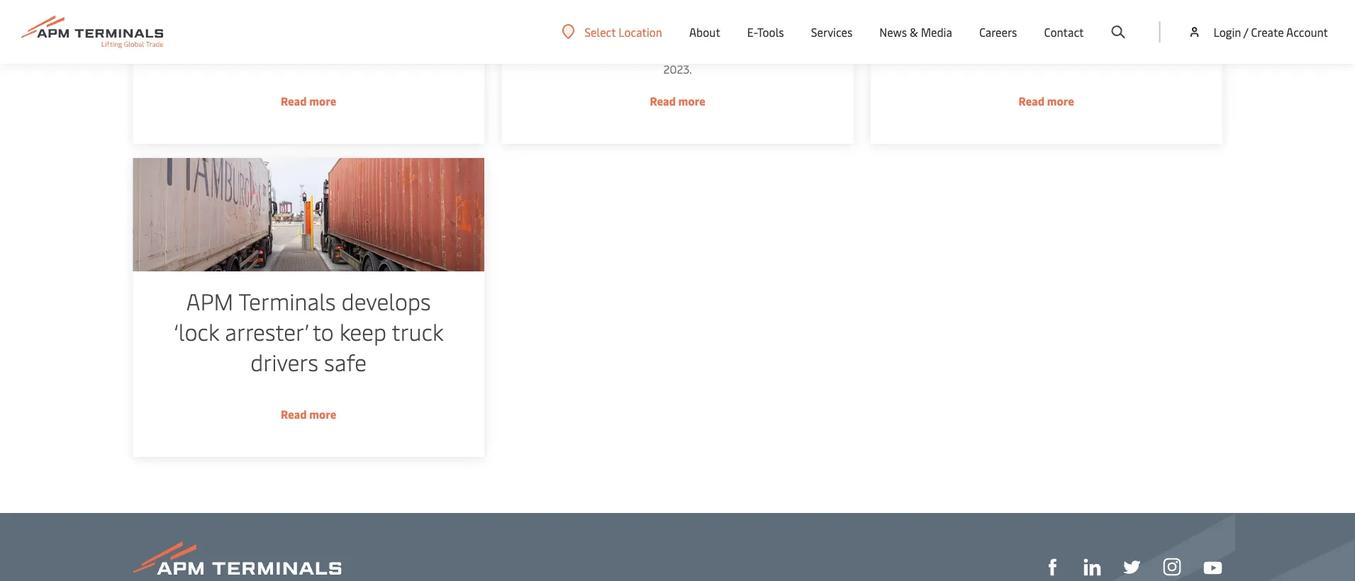 Task type: describe. For each thing, give the bounding box(es) containing it.
truck pin image
[[133, 158, 484, 272]]

keep
[[340, 316, 387, 347]]

select location button
[[562, 24, 663, 40]]

terminals
[[239, 286, 336, 316]]

contact
[[1045, 24, 1084, 40]]

linkedin__x28_alt_x29__3_ link
[[1085, 557, 1102, 576]]

youtube image
[[1204, 562, 1223, 575]]

twitter image
[[1124, 559, 1141, 576]]

apmt footer logo image
[[133, 542, 342, 582]]

about
[[690, 24, 721, 40]]

instagram image
[[1164, 559, 1182, 577]]

careers
[[980, 24, 1018, 40]]

login / create account
[[1214, 24, 1329, 39]]

services
[[811, 24, 853, 40]]

fill 44 link
[[1124, 557, 1141, 576]]

safe
[[324, 347, 367, 377]]

&
[[910, 24, 919, 40]]

careers button
[[980, 0, 1018, 64]]

3 read more link from the left
[[871, 0, 1223, 144]]

location
[[619, 24, 663, 39]]

e-tools button
[[748, 0, 784, 64]]

to
[[313, 316, 334, 347]]

account
[[1287, 24, 1329, 39]]

1 read more link from the left
[[133, 0, 484, 144]]

truck
[[392, 316, 444, 347]]

news & media button
[[880, 0, 953, 64]]

services button
[[811, 0, 853, 64]]

create
[[1252, 24, 1285, 39]]

shape link
[[1045, 557, 1062, 576]]

2 read more link from the left
[[502, 0, 854, 144]]

linkedin image
[[1085, 559, 1102, 576]]



Task type: locate. For each thing, give the bounding box(es) containing it.
you tube link
[[1204, 558, 1223, 576]]

e-tools
[[748, 24, 784, 40]]

news & media
[[880, 24, 953, 40]]

apm terminals develops 'lock arrester' to keep truck drivers safe
[[174, 286, 444, 377]]

2 horizontal spatial read more link
[[871, 0, 1223, 144]]

about button
[[690, 0, 721, 64]]

drivers
[[251, 347, 319, 377]]

e-
[[748, 24, 758, 40]]

instagram link
[[1164, 557, 1182, 577]]

0 horizontal spatial read more link
[[133, 0, 484, 144]]

read more link
[[133, 0, 484, 144], [502, 0, 854, 144], [871, 0, 1223, 144]]

contact button
[[1045, 0, 1084, 64]]

read more
[[281, 93, 337, 109], [650, 93, 706, 109], [1019, 93, 1075, 109], [281, 407, 337, 422]]

login
[[1214, 24, 1242, 39]]

/
[[1244, 24, 1249, 39]]

develops
[[342, 286, 431, 316]]

1 horizontal spatial read more link
[[502, 0, 854, 144]]

read
[[281, 93, 307, 109], [650, 93, 676, 109], [1019, 93, 1045, 109], [281, 407, 307, 422]]

facebook image
[[1045, 559, 1062, 576]]

more
[[309, 93, 337, 109], [679, 93, 706, 109], [1048, 93, 1075, 109], [309, 407, 337, 422]]

media
[[921, 24, 953, 40]]

select location
[[585, 24, 663, 39]]

select
[[585, 24, 616, 39]]

apm
[[186, 286, 234, 316]]

'lock
[[174, 316, 219, 347]]

login / create account link
[[1188, 0, 1329, 64]]

news
[[880, 24, 908, 40]]

tools
[[758, 24, 784, 40]]

arrester'
[[225, 316, 308, 347]]



Task type: vqa. For each thing, say whether or not it's contained in the screenshot.
safe
yes



